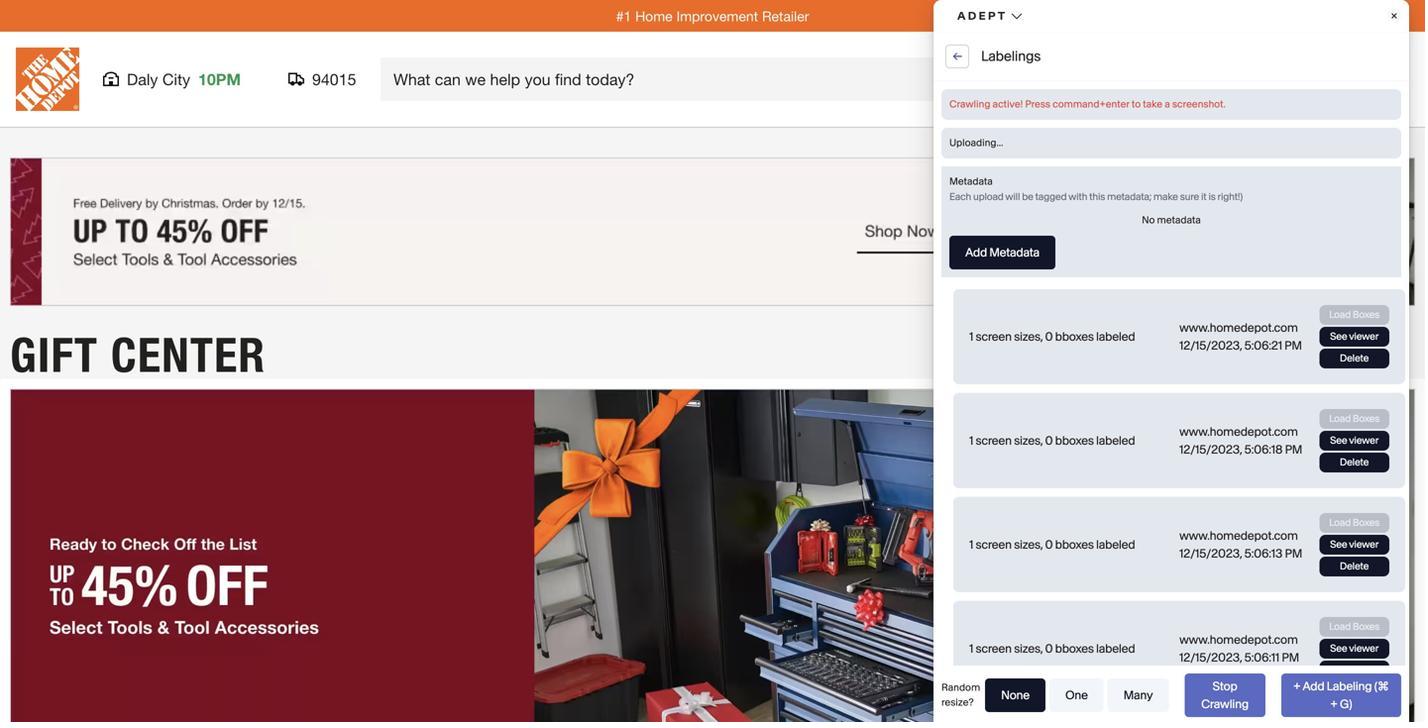 Task type: locate. For each thing, give the bounding box(es) containing it.
shop all button
[[1004, 56, 1068, 103]]

94015 button
[[288, 69, 357, 89]]

home
[[635, 8, 673, 24]]

me
[[1286, 84, 1309, 103]]

all
[[1048, 84, 1066, 103]]

diy button
[[1179, 56, 1242, 103]]

retailer
[[762, 8, 809, 24]]

services button
[[1091, 56, 1155, 103]]

daly
[[127, 70, 158, 89]]

gift
[[10, 326, 98, 384]]

improvement
[[677, 8, 758, 24]]

shop all
[[1006, 84, 1066, 103]]

cart
[[1361, 84, 1391, 103]]



Task type: describe. For each thing, give the bounding box(es) containing it.
diy
[[1198, 84, 1223, 103]]

#1
[[616, 8, 632, 24]]

10pm
[[198, 70, 241, 89]]

shop
[[1006, 84, 1044, 103]]

services
[[1093, 84, 1153, 103]]

center
[[111, 326, 266, 384]]

ready to check off the list. up to 45% off select tools & tool accessories image
[[10, 389, 1415, 723]]

gift center
[[10, 326, 266, 384]]

daly city 10pm
[[127, 70, 241, 89]]

the home depot logo image
[[16, 48, 79, 111]]

city
[[162, 70, 190, 89]]

What can we help you find today? search field
[[394, 58, 936, 100]]

me button
[[1266, 56, 1329, 103]]

94015
[[312, 70, 356, 89]]

sponsored banner image
[[10, 158, 1415, 306]]

cart link
[[1354, 56, 1398, 103]]

#1 home improvement retailer
[[616, 8, 809, 24]]



Task type: vqa. For each thing, say whether or not it's contained in the screenshot.
"gift"
yes



